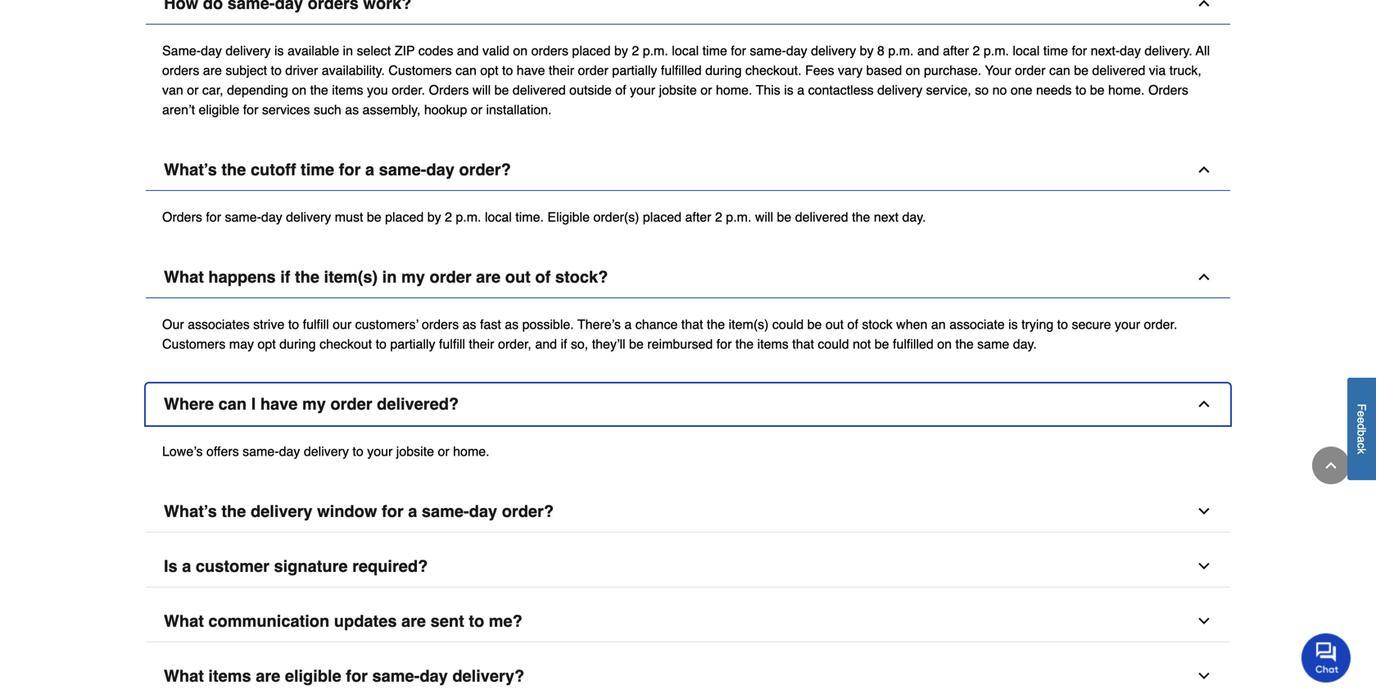 Task type: locate. For each thing, give the bounding box(es) containing it.
1 e from the top
[[1356, 411, 1369, 417]]

0 vertical spatial could
[[773, 317, 804, 332]]

are up "car,"
[[203, 63, 222, 78]]

cutoff
[[251, 160, 296, 179]]

1 vertical spatial eligible
[[285, 667, 342, 686]]

in up the customers'
[[382, 268, 397, 287]]

home. down "next-"
[[1109, 82, 1145, 98]]

orders left fast in the top of the page
[[422, 317, 459, 332]]

a right this
[[798, 82, 805, 98]]

1 vertical spatial my
[[302, 395, 326, 414]]

will
[[473, 82, 491, 98], [755, 210, 774, 225]]

there's
[[578, 317, 621, 332]]

jobsite up what's the cutoff time for a same-day order? button
[[659, 82, 697, 98]]

for down updates
[[346, 667, 368, 686]]

0 horizontal spatial have
[[260, 395, 298, 414]]

0 vertical spatial your
[[630, 82, 656, 98]]

fulfilled inside our associates strive to fulfill our customers' orders as fast as possible. there's a chance that the item(s) could be out of stock when an associate is trying to secure your order. customers may opt during checkout to partially fulfill their order, and if so, they'll be reimbursed for the items that could not be fulfilled on the same day.
[[893, 337, 934, 352]]

delivered?
[[377, 395, 459, 414]]

0 vertical spatial during
[[706, 63, 742, 78]]

1 horizontal spatial could
[[818, 337, 850, 352]]

your inside our associates strive to fulfill our customers' orders as fast as possible. there's a chance that the item(s) could be out of stock when an associate is trying to secure your order. customers may opt during checkout to partially fulfill their order, and if so, they'll be reimbursed for the items that could not be fulfilled on the same day.
[[1115, 317, 1141, 332]]

an
[[932, 317, 946, 332]]

your right outside at left
[[630, 82, 656, 98]]

a right "is"
[[182, 557, 191, 576]]

chevron down image for same-
[[1196, 503, 1213, 520]]

items
[[332, 82, 363, 98], [758, 337, 789, 352], [209, 667, 251, 686]]

customers down 'our'
[[162, 337, 226, 352]]

chevron up image inside the what happens if the item(s) in my order are out of stock? button
[[1196, 269, 1213, 285]]

1 horizontal spatial by
[[615, 43, 628, 58]]

during left 'checkout.'
[[706, 63, 742, 78]]

0 horizontal spatial out
[[505, 268, 531, 287]]

opt inside "same-day delivery is available in select zip codes and valid on orders placed by 2 p.m. local time for same-day delivery by 8 p.m. and after 2 p.m. local time for next-day delivery. all orders are subject to driver availability. customers can opt to have their order partially fulfilled during checkout. fees vary based on purchase. your order can be delivered via truck, van or car, depending on the items you order. orders will be delivered outside of your jobsite or home. this is a contactless delivery service, so no one needs to be home. orders aren't eligible for services such as assembly, hookup or installation."
[[480, 63, 499, 78]]

same- up 'checkout.'
[[750, 43, 787, 58]]

0 vertical spatial chevron down image
[[1196, 503, 1213, 520]]

have up installation.
[[517, 63, 545, 78]]

1 vertical spatial their
[[469, 337, 495, 352]]

0 horizontal spatial my
[[302, 395, 326, 414]]

possible.
[[522, 317, 574, 332]]

0 vertical spatial what's
[[164, 160, 217, 179]]

after down what's the cutoff time for a same-day order? button
[[686, 210, 712, 225]]

item(s) inside button
[[324, 268, 378, 287]]

eligible inside "same-day delivery is available in select zip codes and valid on orders placed by 2 p.m. local time for same-day delivery by 8 p.m. and after 2 p.m. local time for next-day delivery. all orders are subject to driver availability. customers can opt to have their order partially fulfilled during checkout. fees vary based on purchase. your order can be delivered via truck, van or car, depending on the items you order. orders will be delivered outside of your jobsite or home. this is a contactless delivery service, so no one needs to be home. orders aren't eligible for services such as assembly, hookup or installation."
[[199, 102, 240, 117]]

0 vertical spatial what
[[164, 268, 204, 287]]

order.
[[392, 82, 425, 98], [1144, 317, 1178, 332]]

one
[[1011, 82, 1033, 98]]

next-
[[1091, 43, 1120, 58]]

can left the i
[[219, 395, 247, 414]]

window
[[317, 502, 377, 521]]

1 horizontal spatial in
[[382, 268, 397, 287]]

customers down zip
[[389, 63, 452, 78]]

2 chevron up image from the top
[[1196, 396, 1213, 412]]

and down possible.
[[535, 337, 557, 352]]

1 vertical spatial day.
[[1014, 337, 1037, 352]]

1 chevron up image from the top
[[1196, 162, 1213, 178]]

are inside what items are eligible for same-day delivery? button
[[256, 667, 280, 686]]

orders right valid
[[532, 43, 569, 58]]

orders down same-
[[162, 63, 199, 78]]

depending
[[227, 82, 288, 98]]

placed right order(s)
[[643, 210, 682, 225]]

1 horizontal spatial home.
[[716, 82, 753, 98]]

1 vertical spatial your
[[1115, 317, 1141, 332]]

chevron up image
[[1196, 162, 1213, 178], [1196, 396, 1213, 412]]

eligible down "car,"
[[199, 102, 240, 117]]

are left sent
[[402, 612, 426, 631]]

order. inside "same-day delivery is available in select zip codes and valid on orders placed by 2 p.m. local time for same-day delivery by 8 p.m. and after 2 p.m. local time for next-day delivery. all orders are subject to driver availability. customers can opt to have their order partially fulfilled during checkout. fees vary based on purchase. your order can be delivered via truck, van or car, depending on the items you order. orders will be delivered outside of your jobsite or home. this is a contactless delivery service, so no one needs to be home. orders aren't eligible for services such as assembly, hookup or installation."
[[392, 82, 425, 98]]

1 vertical spatial chevron up image
[[1196, 269, 1213, 285]]

1 vertical spatial chevron up image
[[1196, 396, 1213, 412]]

1 horizontal spatial orders
[[429, 82, 469, 98]]

1 what's from the top
[[164, 160, 217, 179]]

1 vertical spatial fulfill
[[439, 337, 465, 352]]

e up b on the bottom
[[1356, 417, 1369, 424]]

their inside our associates strive to fulfill our customers' orders as fast as possible. there's a chance that the item(s) could be out of stock when an associate is trying to secure your order. customers may opt during checkout to partially fulfill their order, and if so, they'll be reimbursed for the items that could not be fulfilled on the same day.
[[469, 337, 495, 352]]

order? inside what's the delivery window for a same-day order? button
[[502, 502, 554, 521]]

home. down delivered? at the left bottom of the page
[[453, 444, 490, 459]]

for left "next-"
[[1072, 43, 1088, 58]]

during down strive
[[280, 337, 316, 352]]

what's up "is"
[[164, 502, 217, 521]]

2 horizontal spatial orders
[[1149, 82, 1189, 98]]

is right this
[[784, 82, 794, 98]]

if inside button
[[280, 268, 290, 287]]

in for item(s)
[[382, 268, 397, 287]]

local
[[672, 43, 699, 58], [1013, 43, 1040, 58], [485, 210, 512, 225]]

to down the customers'
[[376, 337, 387, 352]]

and
[[457, 43, 479, 58], [918, 43, 940, 58], [535, 337, 557, 352]]

order? for what's the delivery window for a same-day order?
[[502, 502, 554, 521]]

what's inside what's the delivery window for a same-day order? button
[[164, 502, 217, 521]]

1 horizontal spatial orders
[[422, 317, 459, 332]]

delivery up is a customer signature required?
[[251, 502, 313, 521]]

what's the delivery window for a same-day order? button
[[146, 491, 1231, 533]]

1 vertical spatial order.
[[1144, 317, 1178, 332]]

1 horizontal spatial have
[[517, 63, 545, 78]]

1 horizontal spatial is
[[784, 82, 794, 98]]

2 vertical spatial items
[[209, 667, 251, 686]]

0 horizontal spatial their
[[469, 337, 495, 352]]

can up the hookup
[[456, 63, 477, 78]]

2 vertical spatial chevron down image
[[1196, 613, 1213, 630]]

0 horizontal spatial of
[[535, 268, 551, 287]]

if
[[280, 268, 290, 287], [561, 337, 567, 352]]

same-
[[162, 43, 201, 58]]

where can i have my order delivered?
[[164, 395, 459, 414]]

0 horizontal spatial can
[[219, 395, 247, 414]]

order? inside what's the cutoff time for a same-day order? button
[[459, 160, 511, 179]]

time inside button
[[301, 160, 334, 179]]

0 vertical spatial chevron up image
[[1196, 162, 1213, 178]]

on right valid
[[513, 43, 528, 58]]

to right sent
[[469, 612, 484, 631]]

this
[[756, 82, 781, 98]]

in inside "same-day delivery is available in select zip codes and valid on orders placed by 2 p.m. local time for same-day delivery by 8 p.m. and after 2 p.m. local time for next-day delivery. all orders are subject to driver availability. customers can opt to have their order partially fulfilled during checkout. fees vary based on purchase. your order can be delivered via truck, van or car, depending on the items you order. orders will be delivered outside of your jobsite or home. this is a contactless delivery service, so no one needs to be home. orders aren't eligible for services such as assembly, hookup or installation."
[[343, 43, 353, 58]]

if right happens
[[280, 268, 290, 287]]

placed right must
[[385, 210, 424, 225]]

what inside button
[[164, 268, 204, 287]]

scroll to top element
[[1313, 447, 1351, 484]]

for right reimbursed
[[717, 337, 732, 352]]

to up what's the delivery window for a same-day order?
[[353, 444, 364, 459]]

1 horizontal spatial order.
[[1144, 317, 1178, 332]]

happens
[[209, 268, 276, 287]]

after
[[943, 43, 970, 58], [686, 210, 712, 225]]

delivered left next
[[796, 210, 849, 225]]

chevron down image
[[1196, 503, 1213, 520], [1196, 558, 1213, 575], [1196, 613, 1213, 630]]

if inside our associates strive to fulfill our customers' orders as fast as possible. there's a chance that the item(s) could be out of stock when an associate is trying to secure your order. customers may opt during checkout to partially fulfill their order, and if so, they'll be reimbursed for the items that could not be fulfilled on the same day.
[[561, 337, 567, 352]]

delivered down "next-"
[[1093, 63, 1146, 78]]

in inside button
[[382, 268, 397, 287]]

chevron down image
[[1196, 668, 1213, 684]]

to right strive
[[288, 317, 299, 332]]

1 horizontal spatial time
[[703, 43, 728, 58]]

your right secure
[[1115, 317, 1141, 332]]

for
[[731, 43, 747, 58], [1072, 43, 1088, 58], [243, 102, 258, 117], [339, 160, 361, 179], [206, 210, 221, 225], [717, 337, 732, 352], [382, 502, 404, 521], [346, 667, 368, 686]]

is inside our associates strive to fulfill our customers' orders as fast as possible. there's a chance that the item(s) could be out of stock when an associate is trying to secure your order. customers may opt during checkout to partially fulfill their order, and if so, they'll be reimbursed for the items that could not be fulfilled on the same day.
[[1009, 317, 1018, 332]]

delivery.
[[1145, 43, 1193, 58]]

chevron up image
[[1196, 0, 1213, 12], [1196, 269, 1213, 285], [1324, 457, 1340, 474]]

jobsite down delivered? at the left bottom of the page
[[396, 444, 434, 459]]

2 horizontal spatial home.
[[1109, 82, 1145, 98]]

is left trying
[[1009, 317, 1018, 332]]

0 horizontal spatial as
[[345, 102, 359, 117]]

8
[[878, 43, 885, 58]]

have
[[517, 63, 545, 78], [260, 395, 298, 414]]

1 horizontal spatial partially
[[612, 63, 658, 78]]

1 vertical spatial if
[[561, 337, 567, 352]]

2 horizontal spatial delivered
[[1093, 63, 1146, 78]]

could
[[773, 317, 804, 332], [818, 337, 850, 352]]

3 chevron down image from the top
[[1196, 613, 1213, 630]]

day. right next
[[903, 210, 927, 225]]

0 horizontal spatial fulfill
[[303, 317, 329, 332]]

the up "such"
[[310, 82, 328, 98]]

order,
[[498, 337, 532, 352]]

1 vertical spatial fulfilled
[[893, 337, 934, 352]]

if left the so, at the left of the page
[[561, 337, 567, 352]]

your down delivered? at the left bottom of the page
[[367, 444, 393, 459]]

0 horizontal spatial will
[[473, 82, 491, 98]]

0 horizontal spatial after
[[686, 210, 712, 225]]

what inside button
[[164, 612, 204, 631]]

as left fast in the top of the page
[[463, 317, 477, 332]]

order? for what's the cutoff time for a same-day order?
[[459, 160, 511, 179]]

home.
[[716, 82, 753, 98], [1109, 82, 1145, 98], [453, 444, 490, 459]]

1 vertical spatial during
[[280, 337, 316, 352]]

1 horizontal spatial eligible
[[285, 667, 342, 686]]

a inside our associates strive to fulfill our customers' orders as fast as possible. there's a chance that the item(s) could be out of stock when an associate is trying to secure your order. customers may opt during checkout to partially fulfill their order, and if so, they'll be reimbursed for the items that could not be fulfilled on the same day.
[[625, 317, 632, 332]]

0 horizontal spatial delivered
[[513, 82, 566, 98]]

our associates strive to fulfill our customers' orders as fast as possible. there's a chance that the item(s) could be out of stock when an associate is trying to secure your order. customers may opt during checkout to partially fulfill their order, and if so, they'll be reimbursed for the items that could not be fulfilled on the same day.
[[162, 317, 1178, 352]]

item(s)
[[324, 268, 378, 287], [729, 317, 769, 332]]

1 horizontal spatial customers
[[389, 63, 452, 78]]

their down fast in the top of the page
[[469, 337, 495, 352]]

0 vertical spatial will
[[473, 82, 491, 98]]

1 vertical spatial chevron down image
[[1196, 558, 1213, 575]]

purchase.
[[924, 63, 982, 78]]

where can i have my order delivered? button
[[146, 384, 1231, 425]]

or right the hookup
[[471, 102, 483, 117]]

1 vertical spatial what
[[164, 612, 204, 631]]

0 vertical spatial chevron up image
[[1196, 0, 1213, 12]]

0 vertical spatial after
[[943, 43, 970, 58]]

what's for what's the delivery window for a same-day order?
[[164, 502, 217, 521]]

their
[[549, 63, 575, 78], [469, 337, 495, 352]]

1 horizontal spatial that
[[793, 337, 815, 352]]

of inside button
[[535, 268, 551, 287]]

1 chevron down image from the top
[[1196, 503, 1213, 520]]

1 horizontal spatial opt
[[480, 63, 499, 78]]

what's inside what's the cutoff time for a same-day order? button
[[164, 160, 217, 179]]

and up the purchase.
[[918, 43, 940, 58]]

a inside "same-day delivery is available in select zip codes and valid on orders placed by 2 p.m. local time for same-day delivery by 8 p.m. and after 2 p.m. local time for next-day delivery. all orders are subject to driver availability. customers can opt to have their order partially fulfilled during checkout. fees vary based on purchase. your order can be delivered via truck, van or car, depending on the items you order. orders will be delivered outside of your jobsite or home. this is a contactless delivery service, so no one needs to be home. orders aren't eligible for services such as assembly, hookup or installation."
[[798, 82, 805, 98]]

1 vertical spatial out
[[826, 317, 844, 332]]

customers
[[389, 63, 452, 78], [162, 337, 226, 352]]

during inside our associates strive to fulfill our customers' orders as fast as possible. there's a chance that the item(s) could be out of stock when an associate is trying to secure your order. customers may opt during checkout to partially fulfill their order, and if so, they'll be reimbursed for the items that could not be fulfilled on the same day.
[[280, 337, 316, 352]]

3 what from the top
[[164, 667, 204, 686]]

out inside our associates strive to fulfill our customers' orders as fast as possible. there's a chance that the item(s) could be out of stock when an associate is trying to secure your order. customers may opt during checkout to partially fulfill their order, and if so, they'll be reimbursed for the items that could not be fulfilled on the same day.
[[826, 317, 844, 332]]

1 vertical spatial partially
[[390, 337, 436, 352]]

0 vertical spatial that
[[682, 317, 704, 332]]

0 vertical spatial their
[[549, 63, 575, 78]]

2 chevron down image from the top
[[1196, 558, 1213, 575]]

2 what's from the top
[[164, 502, 217, 521]]

of up not
[[848, 317, 859, 332]]

the
[[310, 82, 328, 98], [222, 160, 246, 179], [852, 210, 871, 225], [295, 268, 320, 287], [707, 317, 725, 332], [736, 337, 754, 352], [956, 337, 974, 352], [222, 502, 246, 521]]

0 vertical spatial customers
[[389, 63, 452, 78]]

0 horizontal spatial order.
[[392, 82, 425, 98]]

or down delivered? at the left bottom of the page
[[438, 444, 450, 459]]

our
[[333, 317, 352, 332]]

a up the they'll
[[625, 317, 632, 332]]

2 what from the top
[[164, 612, 204, 631]]

same-
[[750, 43, 787, 58], [379, 160, 426, 179], [225, 210, 261, 225], [243, 444, 279, 459], [422, 502, 469, 521], [372, 667, 420, 686]]

can inside button
[[219, 395, 247, 414]]

such
[[314, 102, 342, 117]]

you
[[367, 82, 388, 98]]

same- down the cutoff
[[225, 210, 261, 225]]

1 horizontal spatial local
[[672, 43, 699, 58]]

your
[[630, 82, 656, 98], [1115, 317, 1141, 332], [367, 444, 393, 459]]

1 vertical spatial opt
[[258, 337, 276, 352]]

0 horizontal spatial day.
[[903, 210, 927, 225]]

2 horizontal spatial your
[[1115, 317, 1141, 332]]

that left not
[[793, 337, 815, 352]]

opt down strive
[[258, 337, 276, 352]]

0 horizontal spatial in
[[343, 43, 353, 58]]

order
[[578, 63, 609, 78], [1015, 63, 1046, 78], [430, 268, 472, 287], [331, 395, 373, 414]]

chevron down image inside what's the delivery window for a same-day order? button
[[1196, 503, 1213, 520]]

by
[[615, 43, 628, 58], [860, 43, 874, 58], [428, 210, 441, 225]]

chance
[[636, 317, 678, 332]]

chevron down image inside is a customer signature required? button
[[1196, 558, 1213, 575]]

placed up outside at left
[[572, 43, 611, 58]]

delivery left must
[[286, 210, 331, 225]]

our
[[162, 317, 184, 332]]

1 horizontal spatial placed
[[572, 43, 611, 58]]

2 horizontal spatial of
[[848, 317, 859, 332]]

what for what communication updates are sent to me?
[[164, 612, 204, 631]]

partially inside "same-day delivery is available in select zip codes and valid on orders placed by 2 p.m. local time for same-day delivery by 8 p.m. and after 2 p.m. local time for next-day delivery. all orders are subject to driver availability. customers can opt to have their order partially fulfilled during checkout. fees vary based on purchase. your order can be delivered via truck, van or car, depending on the items you order. orders will be delivered outside of your jobsite or home. this is a contactless delivery service, so no one needs to be home. orders aren't eligible for services such as assembly, hookup or installation."
[[612, 63, 658, 78]]

chat invite button image
[[1302, 633, 1352, 683]]

during inside "same-day delivery is available in select zip codes and valid on orders placed by 2 p.m. local time for same-day delivery by 8 p.m. and after 2 p.m. local time for next-day delivery. all orders are subject to driver availability. customers can opt to have their order partially fulfilled during checkout. fees vary based on purchase. your order can be delivered via truck, van or car, depending on the items you order. orders will be delivered outside of your jobsite or home. this is a contactless delivery service, so no one needs to be home. orders aren't eligible for services such as assembly, hookup or installation."
[[706, 63, 742, 78]]

installation.
[[486, 102, 552, 117]]

in
[[343, 43, 353, 58], [382, 268, 397, 287]]

of
[[616, 82, 627, 98], [535, 268, 551, 287], [848, 317, 859, 332]]

on
[[513, 43, 528, 58], [906, 63, 921, 78], [292, 82, 307, 98], [938, 337, 952, 352]]

signature
[[274, 557, 348, 576]]

for down depending
[[243, 102, 258, 117]]

items inside "same-day delivery is available in select zip codes and valid on orders placed by 2 p.m. local time for same-day delivery by 8 p.m. and after 2 p.m. local time for next-day delivery. all orders are subject to driver availability. customers can opt to have their order partially fulfilled during checkout. fees vary based on purchase. your order can be delivered via truck, van or car, depending on the items you order. orders will be delivered outside of your jobsite or home. this is a contactless delivery service, so no one needs to be home. orders aren't eligible for services such as assembly, hookup or installation."
[[332, 82, 363, 98]]

be
[[1075, 63, 1089, 78], [495, 82, 509, 98], [1091, 82, 1105, 98], [367, 210, 382, 225], [777, 210, 792, 225], [808, 317, 822, 332], [629, 337, 644, 352], [875, 337, 890, 352]]

order. right secure
[[1144, 317, 1178, 332]]

1 horizontal spatial their
[[549, 63, 575, 78]]

0 horizontal spatial jobsite
[[396, 444, 434, 459]]

as right "such"
[[345, 102, 359, 117]]

1 what from the top
[[164, 268, 204, 287]]

to inside what communication updates are sent to me? button
[[469, 612, 484, 631]]

delivery down where can i have my order delivered? at the left of the page
[[304, 444, 349, 459]]

updates
[[334, 612, 397, 631]]

a down assembly,
[[365, 160, 375, 179]]

1 vertical spatial items
[[758, 337, 789, 352]]

0 vertical spatial out
[[505, 268, 531, 287]]

0 vertical spatial of
[[616, 82, 627, 98]]

fulfilled
[[661, 63, 702, 78], [893, 337, 934, 352]]

home. left this
[[716, 82, 753, 98]]

what inside button
[[164, 667, 204, 686]]

in up availability.
[[343, 43, 353, 58]]

eligible down what communication updates are sent to me? on the bottom of the page
[[285, 667, 342, 686]]

chevron down image inside what communication updates are sent to me? button
[[1196, 613, 1213, 630]]

opt
[[480, 63, 499, 78], [258, 337, 276, 352]]

1 horizontal spatial fulfilled
[[893, 337, 934, 352]]

same- down assembly,
[[379, 160, 426, 179]]

what's down aren't
[[164, 160, 217, 179]]

in for available
[[343, 43, 353, 58]]

p.m.
[[643, 43, 669, 58], [889, 43, 914, 58], [984, 43, 1010, 58], [456, 210, 481, 225], [726, 210, 752, 225]]

have right the i
[[260, 395, 298, 414]]

0 vertical spatial day.
[[903, 210, 927, 225]]

hookup
[[424, 102, 467, 117]]

1 horizontal spatial your
[[630, 82, 656, 98]]

orders inside our associates strive to fulfill our customers' orders as fast as possible. there's a chance that the item(s) could be out of stock when an associate is trying to secure your order. customers may opt during checkout to partially fulfill their order, and if so, they'll be reimbursed for the items that could not be fulfilled on the same day.
[[422, 317, 459, 332]]

0 horizontal spatial if
[[280, 268, 290, 287]]

will inside "same-day delivery is available in select zip codes and valid on orders placed by 2 p.m. local time for same-day delivery by 8 p.m. and after 2 p.m. local time for next-day delivery. all orders are subject to driver availability. customers can opt to have their order partially fulfilled during checkout. fees vary based on purchase. your order can be delivered via truck, van or car, depending on the items you order. orders will be delivered outside of your jobsite or home. this is a contactless delivery service, so no one needs to be home. orders aren't eligible for services such as assembly, hookup or installation."
[[473, 82, 491, 98]]

1 horizontal spatial out
[[826, 317, 844, 332]]

and left valid
[[457, 43, 479, 58]]

for up must
[[339, 160, 361, 179]]

chevron up image inside what's the cutoff time for a same-day order? button
[[1196, 162, 1213, 178]]

b
[[1356, 430, 1369, 436]]

2 vertical spatial what
[[164, 667, 204, 686]]

0 horizontal spatial by
[[428, 210, 441, 225]]

e up d
[[1356, 411, 1369, 417]]

can up needs on the top right
[[1050, 63, 1071, 78]]

or left this
[[701, 82, 713, 98]]

truck,
[[1170, 63, 1202, 78]]

time
[[703, 43, 728, 58], [1044, 43, 1069, 58], [301, 160, 334, 179]]

0 horizontal spatial time
[[301, 160, 334, 179]]

0 vertical spatial if
[[280, 268, 290, 287]]

offers
[[206, 444, 239, 459]]

1 vertical spatial is
[[784, 82, 794, 98]]

chevron down image for me?
[[1196, 613, 1213, 630]]

not
[[853, 337, 871, 352]]

to down valid
[[502, 63, 513, 78]]

of left stock? at left top
[[535, 268, 551, 287]]

chevron up image inside where can i have my order delivered? button
[[1196, 396, 1213, 412]]

0 horizontal spatial customers
[[162, 337, 226, 352]]

item(s) down the what happens if the item(s) in my order are out of stock? button on the top of page
[[729, 317, 769, 332]]

car,
[[202, 82, 223, 98]]

2 vertical spatial is
[[1009, 317, 1018, 332]]

out inside button
[[505, 268, 531, 287]]

communication
[[209, 612, 330, 631]]

what
[[164, 268, 204, 287], [164, 612, 204, 631], [164, 667, 204, 686]]

fulfilled inside "same-day delivery is available in select zip codes and valid on orders placed by 2 p.m. local time for same-day delivery by 8 p.m. and after 2 p.m. local time for next-day delivery. all orders are subject to driver availability. customers can opt to have their order partially fulfilled during checkout. fees vary based on purchase. your order can be delivered via truck, van or car, depending on the items you order. orders will be delivered outside of your jobsite or home. this is a contactless delivery service, so no one needs to be home. orders aren't eligible for services such as assembly, hookup or installation."
[[661, 63, 702, 78]]

0 vertical spatial item(s)
[[324, 268, 378, 287]]

availability.
[[322, 63, 385, 78]]

fulfill left the order,
[[439, 337, 465, 352]]

are up fast in the top of the page
[[476, 268, 501, 287]]

as up the order,
[[505, 317, 519, 332]]

are
[[203, 63, 222, 78], [476, 268, 501, 287], [402, 612, 426, 631], [256, 667, 280, 686]]

1 vertical spatial what's
[[164, 502, 217, 521]]

1 horizontal spatial of
[[616, 82, 627, 98]]

opt down valid
[[480, 63, 499, 78]]

2
[[632, 43, 639, 58], [973, 43, 980, 58], [445, 210, 452, 225], [715, 210, 723, 225]]

chevron up image inside scroll to top element
[[1324, 457, 1340, 474]]

assembly,
[[363, 102, 421, 117]]

on down an
[[938, 337, 952, 352]]

of inside "same-day delivery is available in select zip codes and valid on orders placed by 2 p.m. local time for same-day delivery by 8 p.m. and after 2 p.m. local time for next-day delivery. all orders are subject to driver availability. customers can opt to have their order partially fulfilled during checkout. fees vary based on purchase. your order can be delivered via truck, van or car, depending on the items you order. orders will be delivered outside of your jobsite or home. this is a contactless delivery service, so no one needs to be home. orders aren't eligible for services such as assembly, hookup or installation."
[[616, 82, 627, 98]]

delivered
[[1093, 63, 1146, 78], [513, 82, 566, 98], [796, 210, 849, 225]]

delivery?
[[453, 667, 525, 686]]

0 vertical spatial order.
[[392, 82, 425, 98]]



Task type: describe. For each thing, give the bounding box(es) containing it.
the right happens
[[295, 268, 320, 287]]

for inside button
[[346, 667, 368, 686]]

what's the cutoff time for a same-day order? button
[[146, 149, 1231, 191]]

eligible
[[548, 210, 590, 225]]

customers inside our associates strive to fulfill our customers' orders as fast as possible. there's a chance that the item(s) could be out of stock when an associate is trying to secure your order. customers may opt during checkout to partially fulfill their order, and if so, they'll be reimbursed for the items that could not be fulfilled on the same day.
[[162, 337, 226, 352]]

their inside "same-day delivery is available in select zip codes and valid on orders placed by 2 p.m. local time for same-day delivery by 8 p.m. and after 2 p.m. local time for next-day delivery. all orders are subject to driver availability. customers can opt to have their order partially fulfilled during checkout. fees vary based on purchase. your order can be delivered via truck, van or car, depending on the items you order. orders will be delivered outside of your jobsite or home. this is a contactless delivery service, so no one needs to be home. orders aren't eligible for services such as assembly, hookup or installation."
[[549, 63, 575, 78]]

so
[[975, 82, 989, 98]]

the left next
[[852, 210, 871, 225]]

secure
[[1072, 317, 1112, 332]]

a up k
[[1356, 436, 1369, 443]]

subject
[[226, 63, 267, 78]]

when
[[897, 317, 928, 332]]

sent
[[431, 612, 464, 631]]

is
[[164, 557, 178, 576]]

eligible inside button
[[285, 667, 342, 686]]

a up required?
[[408, 502, 417, 521]]

0 vertical spatial orders
[[532, 43, 569, 58]]

valid
[[483, 43, 510, 58]]

0 vertical spatial delivered
[[1093, 63, 1146, 78]]

1 horizontal spatial as
[[463, 317, 477, 332]]

and inside our associates strive to fulfill our customers' orders as fast as possible. there's a chance that the item(s) could be out of stock when an associate is trying to secure your order. customers may opt during checkout to partially fulfill their order, and if so, they'll be reimbursed for the items that could not be fulfilled on the same day.
[[535, 337, 557, 352]]

is a customer signature required?
[[164, 557, 428, 576]]

for inside our associates strive to fulfill our customers' orders as fast as possible. there's a chance that the item(s) could be out of stock when an associate is trying to secure your order. customers may opt during checkout to partially fulfill their order, and if so, they'll be reimbursed for the items that could not be fulfilled on the same day.
[[717, 337, 732, 352]]

must
[[335, 210, 363, 225]]

chevron up image for same-day delivery is available in select zip codes and valid on orders placed by 2 p.m. local time for same-day delivery by 8 p.m. and after 2 p.m. local time for next-day delivery. all orders are subject to driver availability. customers can opt to have their order partially fulfilled during checkout. fees vary based on purchase. your order can be delivered via truck, van or car, depending on the items you order. orders will be delivered outside of your jobsite or home. this is a contactless delivery service, so no one needs to be home. orders aren't eligible for services such as assembly, hookup or installation.
[[1196, 0, 1213, 12]]

what's the cutoff time for a same-day order?
[[164, 160, 511, 179]]

aren't
[[162, 102, 195, 117]]

lowe's offers same-day delivery to your jobsite or home.
[[162, 444, 490, 459]]

2 horizontal spatial local
[[1013, 43, 1040, 58]]

1 horizontal spatial can
[[456, 63, 477, 78]]

after inside "same-day delivery is available in select zip codes and valid on orders placed by 2 p.m. local time for same-day delivery by 8 p.m. and after 2 p.m. local time for next-day delivery. all orders are subject to driver availability. customers can opt to have their order partially fulfilled during checkout. fees vary based on purchase. your order can be delivered via truck, van or car, depending on the items you order. orders will be delivered outside of your jobsite or home. this is a contactless delivery service, so no one needs to be home. orders aren't eligible for services such as assembly, hookup or installation."
[[943, 43, 970, 58]]

needs
[[1037, 82, 1072, 98]]

your inside "same-day delivery is available in select zip codes and valid on orders placed by 2 p.m. local time for same-day delivery by 8 p.m. and after 2 p.m. local time for next-day delivery. all orders are subject to driver availability. customers can opt to have their order partially fulfilled during checkout. fees vary based on purchase. your order can be delivered via truck, van or car, depending on the items you order. orders will be delivered outside of your jobsite or home. this is a contactless delivery service, so no one needs to be home. orders aren't eligible for services such as assembly, hookup or installation."
[[630, 82, 656, 98]]

orders for same-day delivery must be placed by 2 p.m. local time. eligible order(s) placed after 2 p.m. will be delivered the next day.
[[162, 210, 927, 225]]

order(s)
[[594, 210, 640, 225]]

the up reimbursed
[[707, 317, 725, 332]]

chevron up image for where can i have my order delivered?
[[1196, 396, 1213, 412]]

codes
[[419, 43, 454, 58]]

2 horizontal spatial placed
[[643, 210, 682, 225]]

associate
[[950, 317, 1005, 332]]

what for what items are eligible for same-day delivery?
[[164, 667, 204, 686]]

reimbursed
[[648, 337, 713, 352]]

via
[[1150, 63, 1166, 78]]

2 horizontal spatial by
[[860, 43, 874, 58]]

your
[[985, 63, 1012, 78]]

same- inside "same-day delivery is available in select zip codes and valid on orders placed by 2 p.m. local time for same-day delivery by 8 p.m. and after 2 p.m. local time for next-day delivery. all orders are subject to driver availability. customers can opt to have their order partially fulfilled during checkout. fees vary based on purchase. your order can be delivered via truck, van or car, depending on the items you order. orders will be delivered outside of your jobsite or home. this is a contactless delivery service, so no one needs to be home. orders aren't eligible for services such as assembly, hookup or installation."
[[750, 43, 787, 58]]

service,
[[927, 82, 972, 98]]

are inside the what happens if the item(s) in my order are out of stock? button
[[476, 268, 501, 287]]

or left "car,"
[[187, 82, 199, 98]]

contactless
[[809, 82, 874, 98]]

1 horizontal spatial my
[[402, 268, 425, 287]]

day inside button
[[420, 667, 448, 686]]

available
[[288, 43, 339, 58]]

d
[[1356, 424, 1369, 430]]

opt inside our associates strive to fulfill our customers' orders as fast as possible. there's a chance that the item(s) could be out of stock when an associate is trying to secure your order. customers may opt during checkout to partially fulfill their order, and if so, they'll be reimbursed for the items that could not be fulfilled on the same day.
[[258, 337, 276, 352]]

1 horizontal spatial fulfill
[[439, 337, 465, 352]]

stock?
[[555, 268, 608, 287]]

me?
[[489, 612, 523, 631]]

next
[[874, 210, 899, 225]]

they'll
[[592, 337, 626, 352]]

items inside our associates strive to fulfill our customers' orders as fast as possible. there's a chance that the item(s) could be out of stock when an associate is trying to secure your order. customers may opt during checkout to partially fulfill their order, and if so, they'll be reimbursed for the items that could not be fulfilled on the same day.
[[758, 337, 789, 352]]

1 vertical spatial that
[[793, 337, 815, 352]]

2 e from the top
[[1356, 417, 1369, 424]]

what communication updates are sent to me? button
[[146, 601, 1231, 643]]

the down associate
[[956, 337, 974, 352]]

strive
[[253, 317, 285, 332]]

as inside "same-day delivery is available in select zip codes and valid on orders placed by 2 p.m. local time for same-day delivery by 8 p.m. and after 2 p.m. local time for next-day delivery. all orders are subject to driver availability. customers can opt to have their order partially fulfilled during checkout. fees vary based on purchase. your order can be delivered via truck, van or car, depending on the items you order. orders will be delivered outside of your jobsite or home. this is a contactless delivery service, so no one needs to be home. orders aren't eligible for services such as assembly, hookup or installation."
[[345, 102, 359, 117]]

f e e d b a c k button
[[1348, 378, 1377, 480]]

the up customer
[[222, 502, 246, 521]]

for up happens
[[206, 210, 221, 225]]

1 vertical spatial will
[[755, 210, 774, 225]]

delivery up fees
[[811, 43, 857, 58]]

0 horizontal spatial placed
[[385, 210, 424, 225]]

1 horizontal spatial delivered
[[796, 210, 849, 225]]

what's the delivery window for a same-day order?
[[164, 502, 554, 521]]

c
[[1356, 443, 1369, 449]]

time.
[[516, 210, 544, 225]]

fast
[[480, 317, 501, 332]]

delivery inside button
[[251, 502, 313, 521]]

placed inside "same-day delivery is available in select zip codes and valid on orders placed by 2 p.m. local time for same-day delivery by 8 p.m. and after 2 p.m. local time for next-day delivery. all orders are subject to driver availability. customers can opt to have their order partially fulfilled during checkout. fees vary based on purchase. your order can be delivered via truck, van or car, depending on the items you order. orders will be delivered outside of your jobsite or home. this is a contactless delivery service, so no one needs to be home. orders aren't eligible for services such as assembly, hookup or installation."
[[572, 43, 611, 58]]

2 vertical spatial your
[[367, 444, 393, 459]]

partially inside our associates strive to fulfill our customers' orders as fast as possible. there's a chance that the item(s) could be out of stock when an associate is trying to secure your order. customers may opt during checkout to partially fulfill their order, and if so, they'll be reimbursed for the items that could not be fulfilled on the same day.
[[390, 337, 436, 352]]

lowe's
[[162, 444, 203, 459]]

0 horizontal spatial home.
[[453, 444, 490, 459]]

have inside button
[[260, 395, 298, 414]]

f e e d b a c k
[[1356, 404, 1369, 454]]

2 horizontal spatial as
[[505, 317, 519, 332]]

on right "based"
[[906, 63, 921, 78]]

1 vertical spatial could
[[818, 337, 850, 352]]

what communication updates are sent to me?
[[164, 612, 523, 631]]

1 vertical spatial jobsite
[[396, 444, 434, 459]]

same- right offers
[[243, 444, 279, 459]]

services
[[262, 102, 310, 117]]

what for what happens if the item(s) in my order are out of stock?
[[164, 268, 204, 287]]

for up 'checkout.'
[[731, 43, 747, 58]]

0 horizontal spatial local
[[485, 210, 512, 225]]

is a customer signature required? button
[[146, 546, 1231, 588]]

1 vertical spatial orders
[[162, 63, 199, 78]]

day. inside our associates strive to fulfill our customers' orders as fast as possible. there's a chance that the item(s) could be out of stock when an associate is trying to secure your order. customers may opt during checkout to partially fulfill their order, and if so, they'll be reimbursed for the items that could not be fulfilled on the same day.
[[1014, 337, 1037, 352]]

checkout
[[320, 337, 372, 352]]

on down driver
[[292, 82, 307, 98]]

to right trying
[[1058, 317, 1069, 332]]

chevron up image for what's the cutoff time for a same-day order?
[[1196, 162, 1213, 178]]

stock
[[862, 317, 893, 332]]

what items are eligible for same-day delivery? button
[[146, 656, 1231, 694]]

so,
[[571, 337, 589, 352]]

driver
[[285, 63, 318, 78]]

2 horizontal spatial time
[[1044, 43, 1069, 58]]

same-day delivery is available in select zip codes and valid on orders placed by 2 p.m. local time for same-day delivery by 8 p.m. and after 2 p.m. local time for next-day delivery. all orders are subject to driver availability. customers can opt to have their order partially fulfilled during checkout. fees vary based on purchase. your order can be delivered via truck, van or car, depending on the items you order. orders will be delivered outside of your jobsite or home. this is a contactless delivery service, so no one needs to be home. orders aren't eligible for services such as assembly, hookup or installation.
[[162, 43, 1211, 117]]

required?
[[352, 557, 428, 576]]

van
[[162, 82, 183, 98]]

the inside "same-day delivery is available in select zip codes and valid on orders placed by 2 p.m. local time for same-day delivery by 8 p.m. and after 2 p.m. local time for next-day delivery. all orders are subject to driver availability. customers can opt to have their order partially fulfilled during checkout. fees vary based on purchase. your order can be delivered via truck, van or car, depending on the items you order. orders will be delivered outside of your jobsite or home. this is a contactless delivery service, so no one needs to be home. orders aren't eligible for services such as assembly, hookup or installation."
[[310, 82, 328, 98]]

no
[[993, 82, 1007, 98]]

have inside "same-day delivery is available in select zip codes and valid on orders placed by 2 p.m. local time for same-day delivery by 8 p.m. and after 2 p.m. local time for next-day delivery. all orders are subject to driver availability. customers can opt to have their order partially fulfilled during checkout. fees vary based on purchase. your order can be delivered via truck, van or car, depending on the items you order. orders will be delivered outside of your jobsite or home. this is a contactless delivery service, so no one needs to be home. orders aren't eligible for services such as assembly, hookup or installation."
[[517, 63, 545, 78]]

are inside what communication updates are sent to me? button
[[402, 612, 426, 631]]

items inside button
[[209, 667, 251, 686]]

chevron up image for our associates strive to fulfill our customers' orders as fast as possible. there's a chance that the item(s) could be out of stock when an associate is trying to secure your order. customers may opt during checkout to partially fulfill their order, and if so, they'll be reimbursed for the items that could not be fulfilled on the same day.
[[1196, 269, 1213, 285]]

vary
[[838, 63, 863, 78]]

what happens if the item(s) in my order are out of stock? button
[[146, 257, 1231, 298]]

select
[[357, 43, 391, 58]]

same
[[978, 337, 1010, 352]]

2 horizontal spatial and
[[918, 43, 940, 58]]

0 horizontal spatial and
[[457, 43, 479, 58]]

customers'
[[355, 317, 419, 332]]

k
[[1356, 449, 1369, 454]]

of inside our associates strive to fulfill our customers' orders as fast as possible. there's a chance that the item(s) could be out of stock when an associate is trying to secure your order. customers may opt during checkout to partially fulfill their order, and if so, they'll be reimbursed for the items that could not be fulfilled on the same day.
[[848, 317, 859, 332]]

jobsite inside "same-day delivery is available in select zip codes and valid on orders placed by 2 p.m. local time for same-day delivery by 8 p.m. and after 2 p.m. local time for next-day delivery. all orders are subject to driver availability. customers can opt to have their order partially fulfilled during checkout. fees vary based on purchase. your order can be delivered via truck, van or car, depending on the items you order. orders will be delivered outside of your jobsite or home. this is a contactless delivery service, so no one needs to be home. orders aren't eligible for services such as assembly, hookup or installation."
[[659, 82, 697, 98]]

to left driver
[[271, 63, 282, 78]]

trying
[[1022, 317, 1054, 332]]

customer
[[196, 557, 270, 576]]

customers inside "same-day delivery is available in select zip codes and valid on orders placed by 2 p.m. local time for same-day delivery by 8 p.m. and after 2 p.m. local time for next-day delivery. all orders are subject to driver availability. customers can opt to have their order partially fulfilled during checkout. fees vary based on purchase. your order can be delivered via truck, van or car, depending on the items you order. orders will be delivered outside of your jobsite or home. this is a contactless delivery service, so no one needs to be home. orders aren't eligible for services such as assembly, hookup or installation."
[[389, 63, 452, 78]]

checkout.
[[746, 63, 802, 78]]

the left the cutoff
[[222, 160, 246, 179]]

where
[[164, 395, 214, 414]]

are inside "same-day delivery is available in select zip codes and valid on orders placed by 2 p.m. local time for same-day delivery by 8 p.m. and after 2 p.m. local time for next-day delivery. all orders are subject to driver availability. customers can opt to have their order partially fulfilled during checkout. fees vary based on purchase. your order can be delivered via truck, van or car, depending on the items you order. orders will be delivered outside of your jobsite or home. this is a contactless delivery service, so no one needs to be home. orders aren't eligible for services such as assembly, hookup or installation."
[[203, 63, 222, 78]]

0 horizontal spatial that
[[682, 317, 704, 332]]

i
[[251, 395, 256, 414]]

on inside our associates strive to fulfill our customers' orders as fast as possible. there's a chance that the item(s) could be out of stock when an associate is trying to secure your order. customers may opt during checkout to partially fulfill their order, and if so, they'll be reimbursed for the items that could not be fulfilled on the same day.
[[938, 337, 952, 352]]

0 horizontal spatial orders
[[162, 210, 202, 225]]

what's for what's the cutoff time for a same-day order?
[[164, 160, 217, 179]]

delivery down "based"
[[878, 82, 923, 98]]

all
[[1196, 43, 1211, 58]]

the right reimbursed
[[736, 337, 754, 352]]

what items are eligible for same-day delivery?
[[164, 667, 525, 686]]

0 horizontal spatial could
[[773, 317, 804, 332]]

associates
[[188, 317, 250, 332]]

f
[[1356, 404, 1369, 411]]

same- inside button
[[372, 667, 420, 686]]

based
[[867, 63, 902, 78]]

0 horizontal spatial is
[[274, 43, 284, 58]]

order. inside our associates strive to fulfill our customers' orders as fast as possible. there's a chance that the item(s) could be out of stock when an associate is trying to secure your order. customers may opt during checkout to partially fulfill their order, and if so, they'll be reimbursed for the items that could not be fulfilled on the same day.
[[1144, 317, 1178, 332]]

outside
[[570, 82, 612, 98]]

same- up required?
[[422, 502, 469, 521]]

for right window
[[382, 502, 404, 521]]

2 horizontal spatial can
[[1050, 63, 1071, 78]]

may
[[229, 337, 254, 352]]

to right needs on the top right
[[1076, 82, 1087, 98]]

delivery up subject
[[226, 43, 271, 58]]

item(s) inside our associates strive to fulfill our customers' orders as fast as possible. there's a chance that the item(s) could be out of stock when an associate is trying to secure your order. customers may opt during checkout to partially fulfill their order, and if so, they'll be reimbursed for the items that could not be fulfilled on the same day.
[[729, 317, 769, 332]]



Task type: vqa. For each thing, say whether or not it's contained in the screenshot.
Specifications
no



